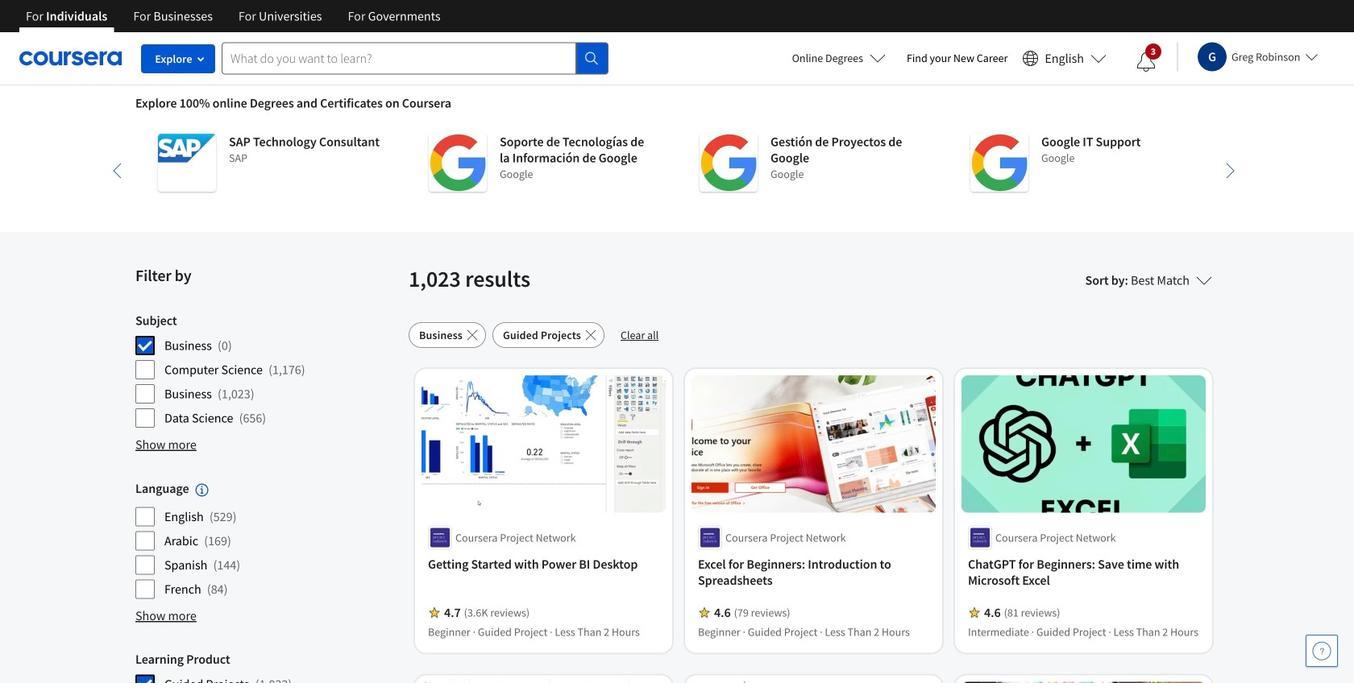 Task type: locate. For each thing, give the bounding box(es) containing it.
1 vertical spatial group
[[135, 480, 399, 600]]

0 horizontal spatial google image
[[429, 134, 487, 192]]

google image
[[429, 134, 487, 192], [700, 134, 758, 192], [971, 134, 1029, 192]]

1 horizontal spatial google image
[[700, 134, 758, 192]]

1 google image from the left
[[429, 134, 487, 192]]

coursera image
[[19, 45, 122, 71]]

None search field
[[222, 42, 609, 75]]

2 vertical spatial group
[[135, 652, 399, 684]]

banner navigation
[[13, 0, 454, 32]]

0 vertical spatial group
[[135, 313, 399, 429]]

2 horizontal spatial google image
[[971, 134, 1029, 192]]

group
[[135, 313, 399, 429], [135, 480, 399, 600], [135, 652, 399, 684]]

2 google image from the left
[[700, 134, 758, 192]]



Task type: vqa. For each thing, say whether or not it's contained in the screenshot.
bottom group
yes



Task type: describe. For each thing, give the bounding box(es) containing it.
3 google image from the left
[[971, 134, 1029, 192]]

2 group from the top
[[135, 480, 399, 600]]

help center image
[[1312, 642, 1332, 661]]

sap image
[[158, 134, 216, 192]]

3 group from the top
[[135, 652, 399, 684]]

1 group from the top
[[135, 313, 399, 429]]

What do you want to learn? text field
[[222, 42, 576, 75]]

information about this filter group image
[[196, 484, 208, 497]]



